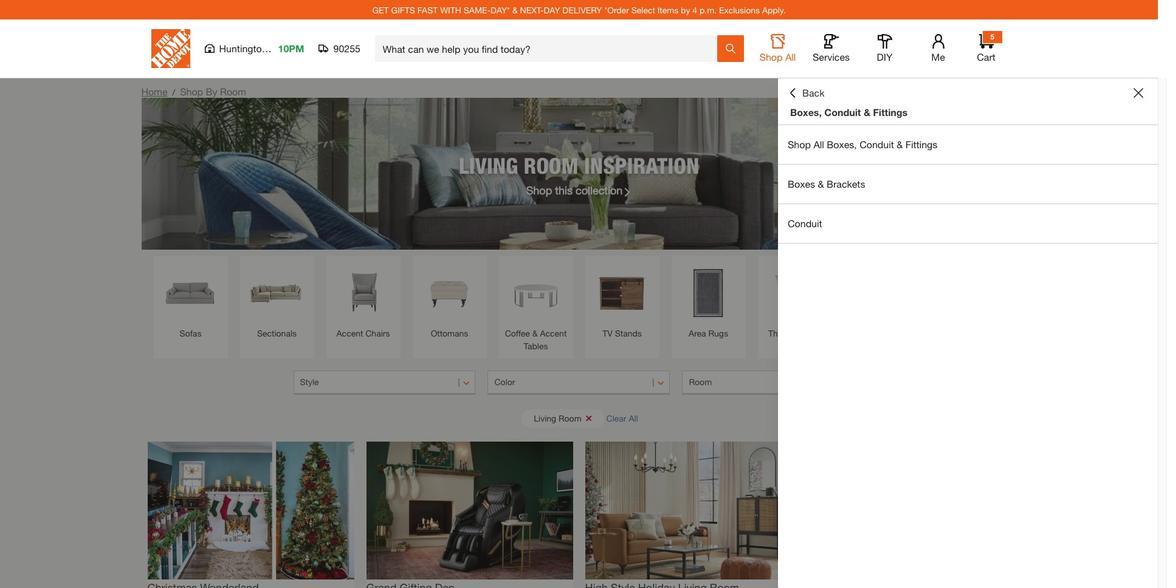 Task type: vqa. For each thing, say whether or not it's contained in the screenshot.
SHOP
yes



Task type: locate. For each thing, give the bounding box(es) containing it.
1 horizontal spatial accent
[[540, 328, 567, 339]]

all up back button
[[785, 51, 796, 63]]

back button
[[788, 87, 825, 99]]

0 horizontal spatial stretchy image image
[[147, 442, 354, 580]]

shop all button
[[758, 34, 797, 63]]

& down boxes, conduit & fittings
[[897, 139, 903, 150]]

sofas image
[[160, 262, 222, 324]]

1 horizontal spatial all
[[785, 51, 796, 63]]

menu
[[778, 125, 1158, 244]]

&
[[512, 5, 518, 15], [864, 106, 870, 118], [897, 139, 903, 150], [818, 178, 824, 190], [532, 328, 538, 339]]

throw pillows
[[768, 328, 821, 339]]

room button
[[682, 371, 865, 395]]

cart
[[977, 51, 996, 63]]

1 horizontal spatial boxes,
[[827, 139, 857, 150]]

0 vertical spatial conduit
[[824, 106, 861, 118]]

area rugs image
[[677, 262, 740, 324]]

boxes & brackets
[[788, 178, 865, 190]]

& up shop all boxes, conduit & fittings
[[864, 106, 870, 118]]

0 vertical spatial living
[[459, 152, 518, 178]]

10pm
[[278, 43, 304, 54]]

all inside button
[[785, 51, 796, 63]]

accent up tables
[[540, 328, 567, 339]]

accent chairs link
[[332, 262, 394, 340]]

all
[[785, 51, 796, 63], [814, 139, 824, 150], [629, 413, 638, 423]]

me
[[931, 51, 945, 63]]

all up boxes & brackets
[[814, 139, 824, 150]]

shop
[[760, 51, 783, 63], [180, 86, 203, 97], [788, 139, 811, 150], [526, 183, 552, 197]]

services button
[[812, 34, 851, 63]]

home / shop by room
[[141, 86, 246, 97]]

accent left chairs
[[336, 328, 363, 339]]

2 horizontal spatial stretchy image image
[[585, 442, 792, 580]]

& inside coffee & accent tables
[[532, 328, 538, 339]]

0 horizontal spatial living
[[459, 152, 518, 178]]

1 horizontal spatial living
[[534, 413, 556, 423]]

color button
[[488, 371, 670, 395]]

/
[[172, 87, 175, 97]]

items
[[658, 5, 679, 15]]

room
[[220, 86, 246, 97], [524, 152, 578, 178], [689, 377, 712, 387], [559, 413, 582, 423]]

living inside 'button'
[[534, 413, 556, 423]]

1 vertical spatial all
[[814, 139, 824, 150]]

boxes, conduit & fittings
[[790, 106, 908, 118]]

by
[[681, 5, 690, 15]]

conduit down boxes, conduit & fittings
[[860, 139, 894, 150]]

& up tables
[[532, 328, 538, 339]]

style
[[300, 377, 319, 387]]

day
[[544, 5, 560, 15]]

0 vertical spatial boxes,
[[790, 106, 822, 118]]

shop down "apply."
[[760, 51, 783, 63]]

room right by
[[220, 86, 246, 97]]

this
[[555, 183, 573, 197]]

throw pillows link
[[764, 262, 826, 340]]

clear all
[[606, 413, 638, 423]]

living
[[459, 152, 518, 178], [534, 413, 556, 423]]

sectionals
[[257, 328, 297, 339]]

coffee & accent tables link
[[505, 262, 567, 353]]

shop left the this
[[526, 183, 552, 197]]

boxes, down back button
[[790, 106, 822, 118]]

diy
[[877, 51, 893, 63]]

home
[[141, 86, 167, 97]]

fittings
[[873, 106, 908, 118], [906, 139, 938, 150]]

2 accent from the left
[[540, 328, 567, 339]]

ottomans image
[[419, 262, 481, 324]]

menu containing shop all boxes, conduit & fittings
[[778, 125, 1158, 244]]

same-
[[464, 5, 491, 15]]

shop up boxes
[[788, 139, 811, 150]]

all inside button
[[629, 413, 638, 423]]

2 horizontal spatial all
[[814, 139, 824, 150]]

shop inside button
[[760, 51, 783, 63]]

boxes,
[[790, 106, 822, 118], [827, 139, 857, 150]]

all for shop all
[[785, 51, 796, 63]]

accent
[[336, 328, 363, 339], [540, 328, 567, 339]]

0 vertical spatial all
[[785, 51, 796, 63]]

2 vertical spatial all
[[629, 413, 638, 423]]

1 vertical spatial fittings
[[906, 139, 938, 150]]

all right clear
[[629, 413, 638, 423]]

1 vertical spatial living
[[534, 413, 556, 423]]

throw pillows image
[[764, 262, 826, 324]]

1 horizontal spatial stretchy image image
[[366, 442, 573, 580]]

room down 'color' button
[[559, 413, 582, 423]]

me button
[[919, 34, 958, 63]]

0 vertical spatial fittings
[[873, 106, 908, 118]]

conduit down boxes
[[788, 218, 822, 229]]

cart 5
[[977, 32, 996, 63]]

area rugs link
[[677, 262, 740, 340]]

room down area
[[689, 377, 712, 387]]

select
[[631, 5, 655, 15]]

2 stretchy image image from the left
[[366, 442, 573, 580]]

next-
[[520, 5, 544, 15]]

4
[[693, 5, 697, 15]]

area
[[689, 328, 706, 339]]

1 accent from the left
[[336, 328, 363, 339]]

clear all button
[[606, 407, 638, 430]]

throw
[[768, 328, 792, 339]]

drawer close image
[[1134, 88, 1143, 98]]

sectionals link
[[246, 262, 308, 340]]

living room inspiration
[[459, 152, 699, 178]]

gifts
[[391, 5, 415, 15]]

conduit
[[824, 106, 861, 118], [860, 139, 894, 150], [788, 218, 822, 229]]

90255 button
[[319, 43, 361, 55]]

stretchy image image
[[147, 442, 354, 580], [366, 442, 573, 580], [585, 442, 792, 580]]

back
[[802, 87, 825, 98]]

conduit down back
[[824, 106, 861, 118]]

shop for shop all
[[760, 51, 783, 63]]

all inside menu
[[814, 139, 824, 150]]

90255
[[333, 43, 360, 54]]

1 vertical spatial boxes,
[[827, 139, 857, 150]]

area rugs
[[689, 328, 728, 339]]

0 horizontal spatial all
[[629, 413, 638, 423]]

boxes, down boxes, conduit & fittings
[[827, 139, 857, 150]]

0 horizontal spatial accent
[[336, 328, 363, 339]]



Task type: describe. For each thing, give the bounding box(es) containing it.
living for living room inspiration
[[459, 152, 518, 178]]

1 stretchy image image from the left
[[147, 442, 354, 580]]

fittings inside menu
[[906, 139, 938, 150]]

apply.
[[762, 5, 786, 15]]

2 vertical spatial conduit
[[788, 218, 822, 229]]

exclusions
[[719, 5, 760, 15]]

tv stands link
[[591, 262, 653, 340]]

shop right the /
[[180, 86, 203, 97]]

shop this collection
[[526, 183, 623, 197]]

pillows
[[794, 328, 821, 339]]

coffee
[[505, 328, 530, 339]]

ottomans link
[[419, 262, 481, 340]]

shop for shop this collection
[[526, 183, 552, 197]]

p.m.
[[700, 5, 717, 15]]

diy button
[[865, 34, 904, 63]]

What can we help you find today? search field
[[383, 36, 716, 61]]

tv stands image
[[591, 262, 653, 324]]

living room
[[534, 413, 582, 423]]

delivery
[[563, 5, 602, 15]]

park
[[270, 43, 290, 54]]

shop all boxes, conduit & fittings link
[[778, 125, 1158, 164]]

style button
[[293, 371, 476, 395]]

inspiration
[[584, 152, 699, 178]]

boxes & brackets link
[[778, 165, 1158, 204]]

room inside 'button'
[[559, 413, 582, 423]]

stands
[[615, 328, 642, 339]]

living for living room
[[534, 413, 556, 423]]

sofas link
[[160, 262, 222, 340]]

ottomans
[[431, 328, 468, 339]]

& right boxes
[[818, 178, 824, 190]]

& right day*
[[512, 5, 518, 15]]

the home depot logo image
[[151, 29, 190, 68]]

brackets
[[827, 178, 865, 190]]

room up the this
[[524, 152, 578, 178]]

services
[[813, 51, 850, 63]]

boxes
[[788, 178, 815, 190]]

collection
[[576, 183, 623, 197]]

get gifts fast with same-day* & next-day delivery *order select items by 4 p.m. exclusions apply.
[[372, 5, 786, 15]]

shop all boxes, conduit & fittings
[[788, 139, 938, 150]]

all for clear all
[[629, 413, 638, 423]]

huntington
[[219, 43, 267, 54]]

chairs
[[365, 328, 390, 339]]

tv stands
[[603, 328, 642, 339]]

shop for shop all boxes, conduit & fittings
[[788, 139, 811, 150]]

boxes, inside shop all boxes, conduit & fittings link
[[827, 139, 857, 150]]

rugs
[[708, 328, 728, 339]]

shop all
[[760, 51, 796, 63]]

conduit link
[[778, 204, 1158, 243]]

accent chairs image
[[332, 262, 394, 324]]

0 horizontal spatial boxes,
[[790, 106, 822, 118]]

accent inside coffee & accent tables
[[540, 328, 567, 339]]

feedback link image
[[1151, 205, 1167, 271]]

accent chairs
[[336, 328, 390, 339]]

clear
[[606, 413, 626, 423]]

sectionals image
[[246, 262, 308, 324]]

1 vertical spatial conduit
[[860, 139, 894, 150]]

sofas
[[180, 328, 201, 339]]

room inside button
[[689, 377, 712, 387]]

3 stretchy image image from the left
[[585, 442, 792, 580]]

get
[[372, 5, 389, 15]]

color
[[495, 377, 515, 387]]

living room button
[[522, 409, 605, 428]]

coffee & accent tables
[[505, 328, 567, 351]]

home link
[[141, 86, 167, 97]]

coffee & accent tables image
[[505, 262, 567, 324]]

day*
[[491, 5, 510, 15]]

fast
[[418, 5, 438, 15]]

5
[[990, 32, 994, 41]]

shop this collection link
[[526, 182, 632, 198]]

all for shop all boxes, conduit & fittings
[[814, 139, 824, 150]]

huntington park
[[219, 43, 290, 54]]

tv
[[603, 328, 613, 339]]

*order
[[604, 5, 629, 15]]

by
[[206, 86, 217, 97]]

tables
[[524, 341, 548, 351]]

with
[[440, 5, 461, 15]]



